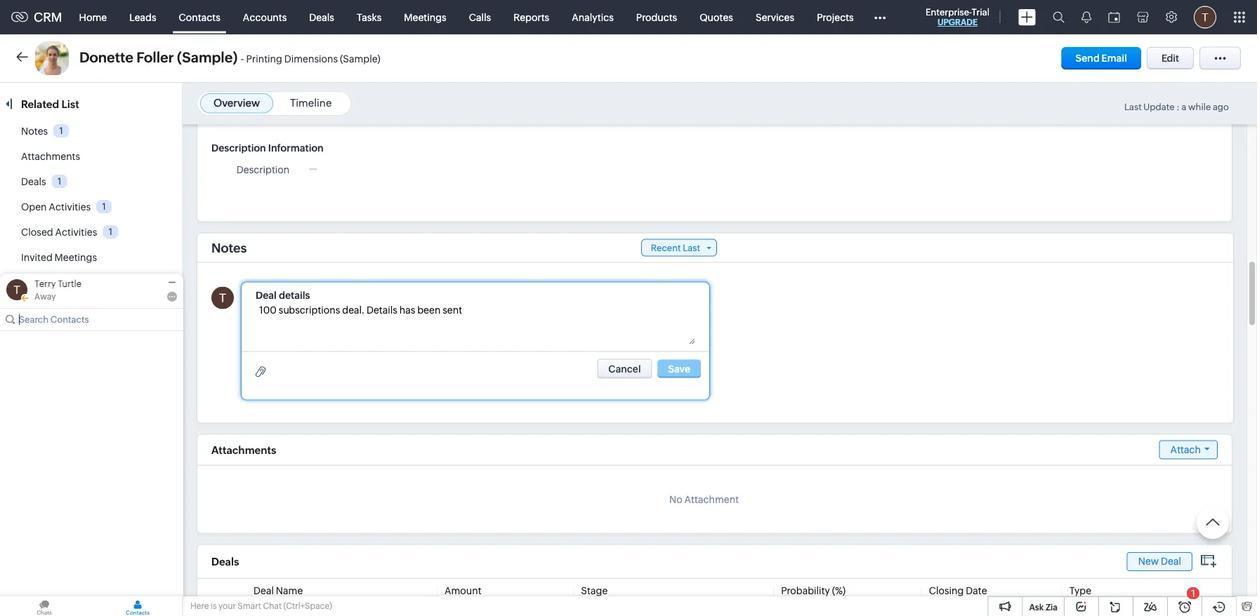 Task type: vqa. For each thing, say whether or not it's contained in the screenshot.
Profile element on the right
yes



Task type: describe. For each thing, give the bounding box(es) containing it.
trial
[[972, 7, 990, 17]]

no
[[670, 494, 683, 506]]

1 vertical spatial deal
[[254, 586, 274, 597]]

attach link
[[1160, 441, 1219, 460]]

new deal link
[[1128, 553, 1193, 572]]

calendar image
[[1109, 12, 1121, 23]]

0 vertical spatial quotes link
[[689, 0, 745, 34]]

overview link
[[214, 97, 260, 109]]

calls
[[469, 12, 491, 23]]

crm
[[34, 10, 62, 24]]

add
[[25, 595, 44, 606]]

cases link
[[21, 303, 48, 314]]

enterprise-
[[926, 7, 972, 17]]

0 vertical spatial deal
[[1162, 556, 1182, 568]]

related list
[[21, 98, 82, 110]]

enterprise-trial upgrade
[[926, 7, 990, 27]]

home link
[[68, 0, 118, 34]]

signals image
[[1082, 11, 1092, 23]]

projects
[[817, 12, 854, 23]]

analytics link
[[561, 0, 625, 34]]

services link
[[745, 0, 806, 34]]

send email button
[[1062, 47, 1142, 70]]

stage
[[581, 586, 608, 597]]

closed
[[21, 227, 53, 238]]

email
[[1102, 53, 1128, 64]]

type
[[1070, 586, 1092, 597]]

stage link
[[581, 586, 608, 597]]

probability (%)
[[782, 586, 846, 597]]

description information
[[212, 142, 324, 154]]

edit
[[1162, 53, 1180, 64]]

projects link
[[806, 0, 866, 34]]

leads link
[[118, 0, 168, 34]]

0 horizontal spatial (sample)
[[177, 50, 238, 66]]

closing
[[929, 586, 964, 597]]

ask zia
[[1030, 603, 1058, 613]]

name
[[276, 586, 303, 597]]

reports link
[[503, 0, 561, 34]]

turtle
[[58, 279, 82, 290]]

Search Contacts text field
[[19, 309, 166, 331]]

attach
[[1171, 444, 1202, 456]]

chat
[[263, 602, 282, 612]]

accounts link
[[232, 0, 298, 34]]

(%)
[[833, 586, 846, 597]]

country
[[252, 109, 290, 120]]

recent last
[[651, 243, 701, 253]]

reports
[[514, 12, 550, 23]]

your
[[219, 602, 236, 612]]

open activities link
[[21, 202, 91, 213]]

0 horizontal spatial notes
[[21, 126, 48, 137]]

here is your smart chat (ctrl+space)
[[190, 602, 332, 612]]

0 horizontal spatial quotes link
[[21, 328, 55, 339]]

accounts
[[243, 12, 287, 23]]

type link
[[1070, 586, 1092, 597]]

tasks
[[357, 12, 382, 23]]

open activities
[[21, 202, 91, 213]]

send email
[[1076, 53, 1128, 64]]

here
[[190, 602, 209, 612]]

0 horizontal spatial deals
[[21, 176, 46, 188]]

no attachment
[[670, 494, 739, 506]]

description for description information
[[212, 142, 266, 154]]

upgrade
[[938, 18, 978, 27]]

home
[[79, 12, 107, 23]]

amount
[[445, 586, 482, 597]]

ask
[[1030, 603, 1044, 613]]

ago
[[1214, 102, 1230, 112]]

1 for open activities
[[102, 202, 106, 212]]

closing date link
[[929, 586, 988, 597]]

calls link
[[458, 0, 503, 34]]

activities for closed activities
[[55, 227, 97, 238]]

new deal
[[1139, 556, 1182, 568]]

foller
[[136, 50, 174, 66]]

a
[[1182, 102, 1187, 112]]

analytics
[[572, 12, 614, 23]]

1 vertical spatial attachments
[[212, 444, 277, 457]]

smart
[[238, 602, 261, 612]]

dimensions
[[284, 53, 338, 65]]

closed activities
[[21, 227, 97, 238]]

cases
[[21, 303, 48, 314]]

invited
[[21, 252, 53, 264]]

0 vertical spatial attachments
[[21, 151, 80, 162]]

new
[[1139, 556, 1160, 568]]

list
[[61, 98, 79, 110]]

Other Modules field
[[866, 6, 896, 28]]



Task type: locate. For each thing, give the bounding box(es) containing it.
meetings up the turtle
[[55, 252, 97, 264]]

1 vertical spatial deals link
[[21, 176, 46, 188]]

mailing
[[217, 109, 250, 120]]

last update : a while ago
[[1125, 102, 1230, 112]]

(sample)
[[177, 50, 238, 66], [340, 53, 381, 65]]

1 vertical spatial last
[[683, 243, 701, 253]]

contacts
[[179, 12, 221, 23]]

deals link
[[298, 0, 346, 34], [21, 176, 46, 188]]

create menu image
[[1019, 9, 1037, 26]]

(sample) left -
[[177, 50, 238, 66]]

0 vertical spatial products
[[637, 12, 678, 23]]

(sample) inside the donette foller (sample) - printing dimensions (sample)
[[340, 53, 381, 65]]

away
[[34, 292, 56, 302]]

activities
[[49, 202, 91, 213], [55, 227, 97, 238]]

Add a note text field
[[256, 303, 696, 345]]

1 horizontal spatial quotes link
[[689, 0, 745, 34]]

date
[[966, 586, 988, 597]]

0 horizontal spatial attachments
[[21, 151, 80, 162]]

1 horizontal spatial last
[[1125, 102, 1142, 112]]

deals link up open
[[21, 176, 46, 188]]

1 vertical spatial activities
[[55, 227, 97, 238]]

2 horizontal spatial deals
[[309, 12, 334, 23]]

1 for notes
[[59, 126, 63, 136]]

1 vertical spatial notes
[[212, 241, 247, 255]]

1 vertical spatial products link
[[21, 278, 62, 289]]

deals up open
[[21, 176, 46, 188]]

1 horizontal spatial notes
[[212, 241, 247, 255]]

profile element
[[1186, 0, 1226, 34]]

products link right analytics
[[625, 0, 689, 34]]

1 horizontal spatial quotes
[[700, 12, 734, 23]]

products link
[[625, 0, 689, 34], [21, 278, 62, 289]]

terry turtle
[[34, 279, 82, 290]]

overview
[[214, 97, 260, 109]]

chats image
[[0, 597, 89, 617]]

activities for open activities
[[49, 202, 91, 213]]

notes
[[21, 126, 48, 137], [212, 241, 247, 255]]

0 vertical spatial last
[[1125, 102, 1142, 112]]

search image
[[1053, 11, 1065, 23]]

0 horizontal spatial deal
[[254, 586, 274, 597]]

quotes link down cases
[[21, 328, 55, 339]]

send
[[1076, 53, 1100, 64]]

mailing country
[[217, 109, 290, 120]]

2 vertical spatial deals
[[212, 556, 239, 569]]

1 up open activities link
[[58, 176, 61, 187]]

contacts image
[[93, 597, 182, 617]]

deal name
[[254, 586, 303, 597]]

edit button
[[1147, 47, 1195, 70]]

signals element
[[1074, 0, 1100, 34]]

printing dimensions (sample) link
[[246, 53, 381, 65]]

timeline
[[290, 97, 332, 109]]

description down mailing
[[212, 142, 266, 154]]

0 vertical spatial activities
[[49, 202, 91, 213]]

deals up the printing dimensions (sample) link
[[309, 12, 334, 23]]

activities up closed activities link
[[49, 202, 91, 213]]

0 horizontal spatial meetings
[[55, 252, 97, 264]]

link
[[46, 595, 64, 606]]

probability (%) link
[[782, 586, 846, 597]]

1 vertical spatial products
[[21, 278, 62, 289]]

terry
[[34, 279, 56, 290]]

1 horizontal spatial deal
[[1162, 556, 1182, 568]]

0 horizontal spatial quotes
[[21, 328, 55, 339]]

invited meetings link
[[21, 252, 97, 264]]

description
[[212, 142, 266, 154], [237, 164, 290, 175]]

information
[[268, 142, 324, 154]]

0 horizontal spatial deals link
[[21, 176, 46, 188]]

0 horizontal spatial products
[[21, 278, 62, 289]]

profile image
[[1195, 6, 1217, 28]]

contacts link
[[168, 0, 232, 34]]

donette
[[79, 50, 133, 66]]

notes link
[[21, 126, 48, 137]]

deals link up the printing dimensions (sample) link
[[298, 0, 346, 34]]

closing date
[[929, 586, 988, 597]]

open
[[21, 202, 47, 213]]

deal up here is your smart chat (ctrl+space)
[[254, 586, 274, 597]]

closed activities link
[[21, 227, 97, 238]]

1 horizontal spatial attachments
[[212, 444, 277, 457]]

meetings link
[[393, 0, 458, 34]]

services
[[756, 12, 795, 23]]

printing
[[246, 53, 282, 65]]

add link
[[25, 595, 64, 606]]

meetings
[[404, 12, 447, 23], [55, 252, 97, 264]]

1 vertical spatial description
[[237, 164, 290, 175]]

crm link
[[11, 10, 62, 24]]

quotes link left the services
[[689, 0, 745, 34]]

1 down new deal link in the right bottom of the page
[[1192, 589, 1196, 600]]

1
[[59, 126, 63, 136], [58, 176, 61, 187], [102, 202, 106, 212], [109, 227, 112, 237], [1192, 589, 1196, 600]]

tasks link
[[346, 0, 393, 34]]

is
[[211, 602, 217, 612]]

1 vertical spatial deals
[[21, 176, 46, 188]]

1 vertical spatial meetings
[[55, 252, 97, 264]]

activities up invited meetings
[[55, 227, 97, 238]]

description down the description information
[[237, 164, 290, 175]]

None button
[[598, 359, 653, 379]]

description for description
[[237, 164, 290, 175]]

0 vertical spatial description
[[212, 142, 266, 154]]

products link up away
[[21, 278, 62, 289]]

attachments link
[[21, 151, 80, 162]]

search element
[[1045, 0, 1074, 34]]

-
[[241, 53, 244, 65]]

0 horizontal spatial last
[[683, 243, 701, 253]]

quotes left the services
[[700, 12, 734, 23]]

(sample) down tasks
[[340, 53, 381, 65]]

1 right notes link
[[59, 126, 63, 136]]

0 vertical spatial deals
[[309, 12, 334, 23]]

1 horizontal spatial deals link
[[298, 0, 346, 34]]

create menu element
[[1011, 0, 1045, 34]]

timeline link
[[290, 97, 332, 109]]

1 horizontal spatial meetings
[[404, 12, 447, 23]]

invited meetings
[[21, 252, 97, 264]]

1 horizontal spatial products link
[[625, 0, 689, 34]]

1 horizontal spatial deals
[[212, 556, 239, 569]]

deal name link
[[254, 586, 303, 597]]

related
[[21, 98, 59, 110]]

probability
[[782, 586, 831, 597]]

deal right new
[[1162, 556, 1182, 568]]

products right analytics link
[[637, 12, 678, 23]]

deal
[[1162, 556, 1182, 568], [254, 586, 274, 597]]

last right recent
[[683, 243, 701, 253]]

1 horizontal spatial products
[[637, 12, 678, 23]]

0 vertical spatial deals link
[[298, 0, 346, 34]]

0 horizontal spatial products link
[[21, 278, 62, 289]]

donette foller (sample) - printing dimensions (sample)
[[79, 50, 381, 66]]

1 for closed activities
[[109, 227, 112, 237]]

meetings left calls link
[[404, 12, 447, 23]]

0 vertical spatial meetings
[[404, 12, 447, 23]]

last left update
[[1125, 102, 1142, 112]]

zia
[[1046, 603, 1058, 613]]

recent
[[651, 243, 681, 253]]

deals up your
[[212, 556, 239, 569]]

amount link
[[445, 586, 482, 597]]

quotes down cases
[[21, 328, 55, 339]]

update
[[1144, 102, 1175, 112]]

1 right open activities
[[102, 202, 106, 212]]

Add a title... text field
[[256, 288, 372, 303]]

1 horizontal spatial (sample)
[[340, 53, 381, 65]]

1 right closed activities link
[[109, 227, 112, 237]]

(ctrl+space)
[[284, 602, 332, 612]]

:
[[1177, 102, 1180, 112]]

1 vertical spatial quotes
[[21, 328, 55, 339]]

1 for deals
[[58, 176, 61, 187]]

0 vertical spatial products link
[[625, 0, 689, 34]]

1 vertical spatial quotes link
[[21, 328, 55, 339]]

0 vertical spatial notes
[[21, 126, 48, 137]]

products up away
[[21, 278, 62, 289]]

0 vertical spatial quotes
[[700, 12, 734, 23]]

products
[[637, 12, 678, 23], [21, 278, 62, 289]]

attachment
[[685, 494, 739, 506]]



